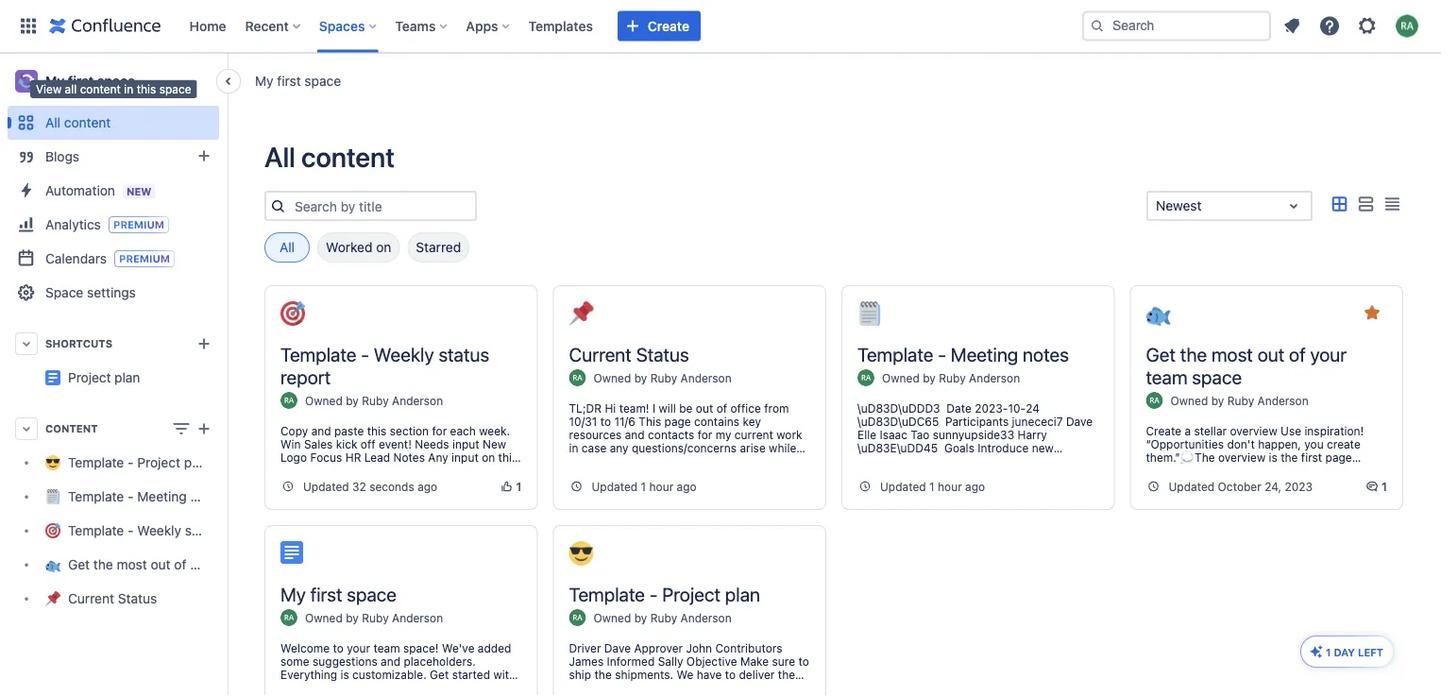 Task type: locate. For each thing, give the bounding box(es) containing it.
focus
[[310, 451, 342, 464]]

None text field
[[1157, 197, 1160, 215]]

1 horizontal spatial meeting
[[951, 343, 1019, 365]]

2 updated 1 hour ago from the left
[[881, 480, 986, 493]]

0 horizontal spatial template - weekly status report
[[68, 523, 264, 539]]

status
[[637, 343, 690, 365], [118, 591, 157, 607]]

my down "recent"
[[255, 73, 274, 88]]

template - project plan down :sunglasses: image
[[569, 583, 761, 605]]

1 vertical spatial get
[[68, 557, 90, 573]]

tree containing template - project plan
[[8, 446, 291, 616]]

hour for -
[[938, 480, 963, 493]]

get the most out of your team space link
[[8, 548, 291, 582]]

global element
[[11, 0, 1079, 52]]

0 horizontal spatial on
[[376, 240, 392, 255]]

this up likes icon
[[499, 451, 518, 464]]

1 horizontal spatial all content
[[265, 141, 395, 173]]

updated october 24, 2023
[[1169, 480, 1313, 493]]

by
[[635, 371, 648, 385], [923, 371, 936, 385], [346, 394, 359, 407], [1212, 394, 1225, 407], [346, 611, 359, 625], [635, 611, 648, 625]]

1 horizontal spatial this
[[367, 424, 387, 437]]

weekly up the section
[[374, 343, 434, 365]]

kick
[[336, 437, 358, 451]]

owned by ruby anderson for current status
[[594, 371, 732, 385]]

1 vertical spatial most
[[117, 557, 147, 573]]

ruby anderson link
[[651, 371, 732, 385], [939, 371, 1021, 385], [362, 394, 443, 407], [1228, 394, 1309, 407], [362, 611, 443, 625], [651, 611, 732, 625]]

my left all on the top left of page
[[45, 73, 65, 89]]

my down page icon
[[281, 583, 306, 605]]

report inside copy and paste this section for each week. win sales kick off event! needs input new logo focus hr lead notes any input on this week? important links budget, report
[[449, 464, 481, 477]]

owned for template - weekly status report
[[305, 394, 343, 407]]

my first space link
[[8, 62, 219, 100], [255, 71, 341, 90]]

project
[[219, 362, 262, 378], [68, 370, 111, 386], [137, 455, 181, 471], [663, 583, 721, 605]]

premium image inside calendars link
[[114, 250, 175, 267]]

most
[[1212, 343, 1254, 365], [117, 557, 147, 573]]

0 horizontal spatial current status
[[68, 591, 157, 607]]

team down :fish: icon
[[1147, 366, 1188, 388]]

template - weekly status report up the section
[[281, 343, 490, 388]]

1 horizontal spatial template - weekly status report
[[281, 343, 490, 388]]

most inside space element
[[117, 557, 147, 573]]

1 horizontal spatial hour
[[938, 480, 963, 493]]

1 horizontal spatial notes
[[1023, 343, 1070, 365]]

tree
[[8, 446, 291, 616]]

report
[[281, 366, 331, 388], [449, 464, 481, 477], [226, 523, 264, 539]]

:dart: image
[[281, 301, 305, 326], [281, 301, 305, 326]]

:notepad_spiral: image
[[858, 301, 883, 326], [858, 301, 883, 326]]

get the most out of your team space
[[1147, 343, 1348, 388], [68, 557, 291, 573]]

hour for status
[[650, 480, 674, 493]]

worked on button
[[317, 232, 400, 263]]

1 horizontal spatial template - meeting notes
[[858, 343, 1070, 365]]

starred button
[[408, 232, 470, 263]]

0 vertical spatial status
[[637, 343, 690, 365]]

my
[[255, 73, 274, 88], [45, 73, 65, 89], [281, 583, 306, 605]]

0 horizontal spatial status
[[185, 523, 223, 539]]

compact list image
[[1381, 193, 1404, 216]]

1 vertical spatial current
[[68, 591, 114, 607]]

this right in
[[137, 82, 156, 95]]

owned for template - meeting notes
[[883, 371, 920, 385]]

1 vertical spatial get the most out of your team space
[[68, 557, 291, 573]]

on
[[376, 240, 392, 255], [482, 451, 495, 464]]

owned by ruby anderson for template - weekly status report
[[305, 394, 443, 407]]

status up "each"
[[439, 343, 490, 365]]

:pushpin: image
[[569, 301, 594, 326]]

the
[[1181, 343, 1208, 365], [93, 557, 113, 573]]

current
[[569, 343, 632, 365], [68, 591, 114, 607]]

- inside 'template - meeting notes' link
[[128, 489, 134, 505]]

1
[[516, 480, 522, 493], [641, 480, 646, 493], [930, 480, 935, 493], [1382, 480, 1388, 493], [1327, 646, 1332, 659]]

1 horizontal spatial current
[[569, 343, 632, 365]]

0 vertical spatial report
[[281, 366, 331, 388]]

search image
[[1090, 18, 1106, 34]]

create
[[648, 18, 690, 34]]

0 horizontal spatial template - meeting notes
[[68, 489, 224, 505]]

team
[[1147, 366, 1188, 388], [221, 557, 251, 573]]

on inside copy and paste this section for each week. win sales kick off event! needs input new logo focus hr lead notes any input on this week? important links budget, report
[[482, 451, 495, 464]]

1 vertical spatial team
[[221, 557, 251, 573]]

ruby anderson link for template - meeting notes
[[939, 371, 1021, 385]]

premium image down analytics 'link'
[[114, 250, 175, 267]]

event!
[[379, 437, 412, 451]]

premium image for calendars
[[114, 250, 175, 267]]

apps
[[466, 18, 498, 34]]

0 horizontal spatial this
[[137, 82, 156, 95]]

status
[[439, 343, 490, 365], [185, 523, 223, 539]]

- inside 'template - project plan' 'link'
[[128, 455, 134, 471]]

recent button
[[240, 11, 308, 41]]

current inside space element
[[68, 591, 114, 607]]

new right "each"
[[483, 437, 507, 451]]

sales
[[304, 437, 333, 451]]

current status
[[569, 343, 690, 365], [68, 591, 157, 607]]

ruby anderson link for my first space
[[362, 611, 443, 625]]

input right for
[[453, 437, 480, 451]]

1 updated from the left
[[303, 480, 349, 493]]

0 vertical spatial the
[[1181, 343, 1208, 365]]

ruby
[[651, 371, 678, 385], [939, 371, 966, 385], [362, 394, 389, 407], [1228, 394, 1255, 407], [362, 611, 389, 625], [651, 611, 678, 625]]

0 vertical spatial most
[[1212, 343, 1254, 365]]

1 horizontal spatial my first space link
[[255, 71, 341, 90]]

blogs link
[[8, 140, 219, 174]]

:fish: image
[[1147, 301, 1171, 326]]

updated 1 hour ago
[[592, 480, 697, 493], [881, 480, 986, 493]]

all inside button
[[280, 240, 295, 255]]

1 horizontal spatial current status
[[569, 343, 690, 365]]

1 vertical spatial current status
[[68, 591, 157, 607]]

all
[[65, 82, 77, 95]]

weekly up get the most out of your team space link
[[137, 523, 181, 539]]

1 vertical spatial template - project plan
[[569, 583, 761, 605]]

banner containing home
[[0, 0, 1442, 53]]

1 horizontal spatial status
[[439, 343, 490, 365]]

content inside space element
[[64, 115, 111, 130]]

ruby for template - meeting notes
[[939, 371, 966, 385]]

seconds
[[370, 480, 415, 493]]

updated 32 seconds ago
[[303, 480, 438, 493]]

spaces
[[319, 18, 365, 34]]

get
[[1147, 343, 1176, 365], [68, 557, 90, 573]]

confluence image
[[49, 15, 161, 37], [49, 15, 161, 37]]

1 vertical spatial new
[[483, 437, 507, 451]]

template - project plan
[[68, 455, 210, 471], [569, 583, 761, 605]]

0 vertical spatial template - project plan
[[68, 455, 210, 471]]

updated
[[303, 480, 349, 493], [592, 480, 638, 493], [881, 480, 927, 493], [1169, 480, 1215, 493]]

owned by ruby anderson for my first space
[[305, 611, 443, 625]]

1 vertical spatial meeting
[[137, 489, 187, 505]]

template - meeting notes
[[858, 343, 1070, 365], [68, 489, 224, 505]]

1 vertical spatial weekly
[[137, 523, 181, 539]]

1 horizontal spatial updated 1 hour ago
[[881, 480, 986, 493]]

updated 1 hour ago for -
[[881, 480, 986, 493]]

0 vertical spatial weekly
[[374, 343, 434, 365]]

premium image inside analytics 'link'
[[109, 216, 169, 233]]

3 ago from the left
[[966, 480, 986, 493]]

0 vertical spatial team
[[1147, 366, 1188, 388]]

owned
[[594, 371, 631, 385], [883, 371, 920, 385], [305, 394, 343, 407], [1171, 394, 1209, 407], [305, 611, 343, 625], [594, 611, 631, 625]]

day
[[1335, 646, 1356, 659]]

0 horizontal spatial hour
[[650, 480, 674, 493]]

0 horizontal spatial current
[[68, 591, 114, 607]]

week?
[[281, 464, 314, 477]]

2 ago from the left
[[677, 480, 697, 493]]

this up lead
[[367, 424, 387, 437]]

0 horizontal spatial out
[[151, 557, 171, 573]]

content up search by title field
[[302, 141, 395, 173]]

templates link
[[523, 11, 599, 41]]

1 hour from the left
[[650, 480, 674, 493]]

template inside 'link'
[[68, 455, 124, 471]]

plan
[[266, 362, 292, 378], [115, 370, 140, 386], [184, 455, 210, 471], [726, 583, 761, 605]]

0 vertical spatial all
[[45, 115, 61, 130]]

all content down all on the top left of page
[[45, 115, 111, 130]]

my first space
[[255, 73, 341, 88], [45, 73, 135, 89], [281, 583, 397, 605]]

1 vertical spatial template - weekly status report
[[68, 523, 264, 539]]

0 horizontal spatial your
[[190, 557, 217, 573]]

all content
[[45, 115, 111, 130], [265, 141, 395, 173]]

all right create a blog image
[[265, 141, 296, 173]]

0 horizontal spatial report
[[226, 523, 264, 539]]

by for template - weekly status report
[[346, 394, 359, 407]]

my first space up all content link
[[45, 73, 135, 89]]

ago for template - meeting notes
[[966, 480, 986, 493]]

1 vertical spatial out
[[151, 557, 171, 573]]

ruby anderson link for current status
[[651, 371, 732, 385]]

meeting
[[951, 343, 1019, 365], [137, 489, 187, 505]]

- inside template - weekly status report link
[[128, 523, 134, 539]]

my first space link up all content link
[[8, 62, 219, 100]]

get up 'current status' link
[[68, 557, 90, 573]]

1 vertical spatial of
[[174, 557, 187, 573]]

current down get the most out of your team space link
[[68, 591, 114, 607]]

0 horizontal spatial first
[[68, 73, 94, 89]]

template
[[281, 343, 357, 365], [858, 343, 934, 365], [68, 455, 124, 471], [68, 489, 124, 505], [68, 523, 124, 539], [569, 583, 645, 605]]

1 day left button
[[1302, 637, 1394, 667]]

0 horizontal spatial new
[[127, 185, 152, 197]]

all content up search by title field
[[265, 141, 395, 173]]

0 vertical spatial template - weekly status report
[[281, 343, 490, 388]]

template - weekly status report
[[281, 343, 490, 388], [68, 523, 264, 539]]

1 vertical spatial notes
[[190, 489, 224, 505]]

create content image
[[193, 418, 215, 440]]

updated 1 hour ago for status
[[592, 480, 697, 493]]

profile picture image for template - weekly status report
[[281, 392, 298, 409]]

Search by title field
[[289, 193, 475, 219]]

template - project plan link
[[8, 446, 219, 480]]

my first space inside space element
[[45, 73, 135, 89]]

0 vertical spatial status
[[439, 343, 490, 365]]

Search field
[[1083, 11, 1272, 41]]

profile picture image for current status
[[569, 369, 586, 386]]

0 horizontal spatial team
[[221, 557, 251, 573]]

0 horizontal spatial weekly
[[137, 523, 181, 539]]

automation
[[45, 182, 115, 198]]

0 horizontal spatial of
[[174, 557, 187, 573]]

1 vertical spatial status
[[118, 591, 157, 607]]

:sunglasses: image
[[569, 541, 594, 566]]

new
[[127, 185, 152, 197], [483, 437, 507, 451]]

lead
[[365, 451, 390, 464]]

32
[[352, 480, 366, 493]]

ruby anderson link for get the most out of your team space
[[1228, 394, 1309, 407]]

notification icon image
[[1281, 15, 1304, 37]]

input down "each"
[[452, 451, 479, 464]]

team left page icon
[[221, 557, 251, 573]]

worked on
[[326, 240, 392, 255]]

space inside tree
[[255, 557, 291, 573]]

by for get the most out of your team space
[[1212, 394, 1225, 407]]

templates
[[529, 18, 593, 34]]

1 horizontal spatial your
[[1311, 343, 1348, 365]]

weekly inside space element
[[137, 523, 181, 539]]

get down :fish: icon
[[1147, 343, 1176, 365]]

0 vertical spatial current
[[569, 343, 632, 365]]

anderson
[[681, 371, 732, 385], [970, 371, 1021, 385], [392, 394, 443, 407], [1258, 394, 1309, 407], [392, 611, 443, 625], [681, 611, 732, 625]]

content down all on the top left of page
[[64, 115, 111, 130]]

on down 'week.'
[[482, 451, 495, 464]]

0 horizontal spatial project plan
[[68, 370, 140, 386]]

0 horizontal spatial all content
[[45, 115, 111, 130]]

-
[[361, 343, 369, 365], [939, 343, 947, 365], [128, 455, 134, 471], [128, 489, 134, 505], [128, 523, 134, 539], [650, 583, 658, 605]]

1 horizontal spatial of
[[1290, 343, 1306, 365]]

0 vertical spatial all content
[[45, 115, 111, 130]]

team inside get the most out of your team space link
[[221, 557, 251, 573]]

0 vertical spatial out
[[1258, 343, 1285, 365]]

content left in
[[80, 82, 121, 95]]

template - weekly status report inside tree
[[68, 523, 264, 539]]

profile picture image
[[569, 369, 586, 386], [858, 369, 875, 386], [281, 392, 298, 409], [1147, 392, 1164, 409], [281, 609, 298, 626], [569, 609, 586, 626]]

current down :pushpin: icon
[[569, 343, 632, 365]]

2 horizontal spatial this
[[499, 451, 518, 464]]

0 vertical spatial get
[[1147, 343, 1176, 365]]

1 updated 1 hour ago from the left
[[592, 480, 697, 493]]

0 horizontal spatial notes
[[190, 489, 224, 505]]

1 vertical spatial all
[[265, 141, 296, 173]]

0 horizontal spatial updated 1 hour ago
[[592, 480, 697, 493]]

for
[[432, 424, 447, 437]]

1 horizontal spatial get the most out of your team space
[[1147, 343, 1348, 388]]

first inside space element
[[68, 73, 94, 89]]

input
[[453, 437, 480, 451], [452, 451, 479, 464]]

your profile and preferences image
[[1397, 15, 1419, 37]]

0 horizontal spatial get
[[68, 557, 90, 573]]

1 horizontal spatial most
[[1212, 343, 1254, 365]]

logo
[[281, 451, 307, 464]]

project plan up the "copy"
[[219, 362, 292, 378]]

premium image up calendars link
[[109, 216, 169, 233]]

1 vertical spatial report
[[449, 464, 481, 477]]

all
[[45, 115, 61, 130], [265, 141, 296, 173], [280, 240, 295, 255]]

anderson for template - meeting notes
[[970, 371, 1021, 385]]

status up get the most out of your team space link
[[185, 523, 223, 539]]

current status down :pushpin: icon
[[569, 343, 690, 365]]

on right worked
[[376, 240, 392, 255]]

ruby anderson link for template - weekly status report
[[362, 394, 443, 407]]

2 horizontal spatial my
[[281, 583, 306, 605]]

1 ago from the left
[[418, 480, 438, 493]]

all down view
[[45, 115, 61, 130]]

links
[[373, 464, 400, 477]]

list image
[[1355, 193, 1378, 216]]

1 horizontal spatial team
[[1147, 366, 1188, 388]]

template - project plan inside 'link'
[[68, 455, 210, 471]]

template - weekly status report up get the most out of your team space link
[[68, 523, 264, 539]]

0 vertical spatial your
[[1311, 343, 1348, 365]]

section
[[390, 424, 429, 437]]

home link
[[184, 11, 232, 41]]

2 horizontal spatial report
[[449, 464, 481, 477]]

banner
[[0, 0, 1442, 53]]

comments image
[[1365, 479, 1381, 494]]

project plan link
[[8, 361, 292, 395], [68, 370, 140, 386]]

new up analytics 'link'
[[127, 185, 152, 197]]

1 vertical spatial your
[[190, 557, 217, 573]]

0 horizontal spatial my first space link
[[8, 62, 219, 100]]

current status down get the most out of your team space link
[[68, 591, 157, 607]]

calendars
[[45, 250, 107, 266]]

template - weekly status report link
[[8, 514, 264, 548]]

1 vertical spatial content
[[64, 115, 111, 130]]

my inside space element
[[45, 73, 65, 89]]

2 vertical spatial report
[[226, 523, 264, 539]]

home
[[189, 18, 226, 34]]

1 vertical spatial premium image
[[114, 250, 175, 267]]

premium image
[[109, 216, 169, 233], [114, 250, 175, 267]]

notes
[[394, 451, 425, 464]]

0 vertical spatial new
[[127, 185, 152, 197]]

all left worked
[[280, 240, 295, 255]]

owned by ruby anderson for get the most out of your team space
[[1171, 394, 1309, 407]]

my first space link down recent dropdown button
[[255, 71, 341, 90]]

space
[[45, 285, 83, 300]]

all content inside space element
[[45, 115, 111, 130]]

project plan down shortcuts dropdown button
[[68, 370, 140, 386]]

recent
[[245, 18, 289, 34]]

template - project plan up 'template - meeting notes' link
[[68, 455, 210, 471]]

ago
[[418, 480, 438, 493], [677, 480, 697, 493], [966, 480, 986, 493]]

premium image for analytics
[[109, 216, 169, 233]]

plan inside project plan "link"
[[266, 362, 292, 378]]

2 input from the top
[[452, 451, 479, 464]]

0 vertical spatial of
[[1290, 343, 1306, 365]]

1 vertical spatial on
[[482, 451, 495, 464]]

profile picture image for template - project plan
[[569, 609, 586, 626]]

shortcuts
[[45, 338, 113, 350]]

weekly
[[374, 343, 434, 365], [137, 523, 181, 539]]

2 hour from the left
[[938, 480, 963, 493]]

owned for get the most out of your team space
[[1171, 394, 1209, 407]]

0 horizontal spatial my
[[45, 73, 65, 89]]

by for template - meeting notes
[[923, 371, 936, 385]]

0 horizontal spatial status
[[118, 591, 157, 607]]

1 horizontal spatial out
[[1258, 343, 1285, 365]]

left
[[1359, 646, 1384, 659]]

2 horizontal spatial ago
[[966, 480, 986, 493]]

0 vertical spatial get the most out of your team space
[[1147, 343, 1348, 388]]

this
[[137, 82, 156, 95], [367, 424, 387, 437], [499, 451, 518, 464]]

2 vertical spatial all
[[280, 240, 295, 255]]

0 horizontal spatial most
[[117, 557, 147, 573]]

copy
[[281, 424, 308, 437]]

:fish: image
[[1147, 301, 1171, 326]]

0 vertical spatial premium image
[[109, 216, 169, 233]]



Task type: vqa. For each thing, say whether or not it's contained in the screenshot.
leftmost /
no



Task type: describe. For each thing, give the bounding box(es) containing it.
status inside template - weekly status report link
[[185, 523, 223, 539]]

2023
[[1286, 480, 1313, 493]]

anderson for get the most out of your team space
[[1258, 394, 1309, 407]]

get inside tree
[[68, 557, 90, 573]]

view all content in this space
[[36, 82, 191, 95]]

tree inside space element
[[8, 446, 291, 616]]

status inside space element
[[118, 591, 157, 607]]

2 vertical spatial content
[[302, 141, 395, 173]]

get the most out of your team space inside tree
[[68, 557, 291, 573]]

off
[[361, 437, 376, 451]]

0 vertical spatial template - meeting notes
[[858, 343, 1070, 365]]

teams button
[[390, 11, 455, 41]]

premium icon image
[[1310, 644, 1325, 660]]

:sunglasses: image
[[569, 541, 594, 566]]

ruby for my first space
[[362, 611, 389, 625]]

anderson for current status
[[681, 371, 732, 385]]

1 horizontal spatial project plan
[[219, 362, 292, 378]]

1 horizontal spatial my
[[255, 73, 274, 88]]

ruby for get the most out of your team space
[[1228, 394, 1255, 407]]

appswitcher icon image
[[17, 15, 40, 37]]

0 vertical spatial notes
[[1023, 343, 1070, 365]]

meeting inside space element
[[137, 489, 187, 505]]

ruby for current status
[[651, 371, 678, 385]]

out inside get the most out of your team space
[[1258, 343, 1285, 365]]

project inside 'template - project plan' 'link'
[[137, 455, 181, 471]]

and
[[311, 424, 331, 437]]

0 vertical spatial current status
[[569, 343, 690, 365]]

blogs
[[45, 149, 79, 164]]

current status link
[[8, 582, 219, 616]]

profile picture image for get the most out of your team space
[[1147, 392, 1164, 409]]

cards image
[[1329, 193, 1351, 216]]

ruby for template - weekly status report
[[362, 394, 389, 407]]

starred
[[416, 240, 461, 255]]

new inside space element
[[127, 185, 152, 197]]

each
[[450, 424, 476, 437]]

add shortcut image
[[193, 333, 215, 355]]

project inside project plan "link"
[[219, 362, 262, 378]]

owned for current status
[[594, 371, 631, 385]]

on inside button
[[376, 240, 392, 255]]

all content link
[[8, 106, 219, 140]]

worked
[[326, 240, 373, 255]]

copy and paste this section for each week. win sales kick off event! needs input new logo focus hr lead notes any input on this week? important links budget, report
[[281, 424, 518, 477]]

view
[[36, 82, 62, 95]]

0 vertical spatial content
[[80, 82, 121, 95]]

template - project plan image
[[45, 370, 60, 386]]

profile picture image for template - meeting notes
[[858, 369, 875, 386]]

unstar image
[[1362, 301, 1384, 324]]

1 input from the top
[[453, 437, 480, 451]]

:pushpin: image
[[569, 301, 594, 326]]

page image
[[281, 541, 303, 564]]

shortcuts button
[[8, 327, 219, 361]]

project plan link up change view image
[[8, 361, 292, 395]]

win
[[281, 437, 301, 451]]

project plan link down shortcuts dropdown button
[[68, 370, 140, 386]]

help icon image
[[1319, 15, 1342, 37]]

paste
[[335, 424, 364, 437]]

my first space down recent dropdown button
[[255, 73, 341, 88]]

all button
[[265, 232, 310, 263]]

likes image
[[499, 479, 515, 494]]

settings
[[87, 285, 136, 300]]

ruby for template - project plan
[[651, 611, 678, 625]]

1 horizontal spatial status
[[637, 343, 690, 365]]

4 updated from the left
[[1169, 480, 1215, 493]]

by for my first space
[[346, 611, 359, 625]]

anderson for template - weekly status report
[[392, 394, 443, 407]]

1 inside popup button
[[1327, 646, 1332, 659]]

settings icon image
[[1357, 15, 1380, 37]]

newest
[[1157, 198, 1202, 214]]

24,
[[1265, 480, 1282, 493]]

any
[[428, 451, 449, 464]]

1 horizontal spatial the
[[1181, 343, 1208, 365]]

notes inside space element
[[190, 489, 224, 505]]

owned for my first space
[[305, 611, 343, 625]]

spaces button
[[314, 11, 384, 41]]

new inside copy and paste this section for each week. win sales kick off event! needs input new logo focus hr lead notes any input on this week? important links budget, report
[[483, 437, 507, 451]]

1 day left
[[1327, 646, 1384, 659]]

of inside space element
[[174, 557, 187, 573]]

1 horizontal spatial get
[[1147, 343, 1176, 365]]

plan inside 'template - project plan' 'link'
[[184, 455, 210, 471]]

1 vertical spatial all content
[[265, 141, 395, 173]]

template - meeting notes link
[[8, 480, 224, 514]]

apps button
[[461, 11, 517, 41]]

content
[[45, 423, 98, 435]]

in
[[124, 82, 133, 95]]

needs
[[415, 437, 449, 451]]

create a blog image
[[193, 145, 215, 167]]

0 vertical spatial this
[[137, 82, 156, 95]]

owned by ruby anderson for template - meeting notes
[[883, 371, 1021, 385]]

1 vertical spatial this
[[367, 424, 387, 437]]

my first space down page icon
[[281, 583, 397, 605]]

analytics link
[[8, 208, 219, 242]]

template - meeting notes inside space element
[[68, 489, 224, 505]]

owned by ruby anderson for template - project plan
[[594, 611, 732, 625]]

open image
[[1283, 195, 1306, 217]]

october
[[1218, 480, 1262, 493]]

profile picture image for my first space
[[281, 609, 298, 626]]

2 updated from the left
[[592, 480, 638, 493]]

by for template - project plan
[[635, 611, 648, 625]]

create button
[[618, 11, 701, 41]]

space element
[[0, 53, 292, 696]]

1 horizontal spatial report
[[281, 366, 331, 388]]

3 updated from the left
[[881, 480, 927, 493]]

space settings link
[[8, 276, 219, 310]]

2 horizontal spatial first
[[311, 583, 343, 605]]

change view image
[[170, 418, 193, 440]]

ago for current status
[[677, 480, 697, 493]]

your inside tree
[[190, 557, 217, 573]]

1 horizontal spatial first
[[277, 73, 301, 88]]

week.
[[479, 424, 510, 437]]

current status inside tree
[[68, 591, 157, 607]]

calendars link
[[8, 242, 219, 276]]

budget,
[[403, 464, 445, 477]]

report inside space element
[[226, 523, 264, 539]]

hr
[[346, 451, 361, 464]]

important
[[317, 464, 369, 477]]

analytics
[[45, 216, 101, 232]]

all inside space element
[[45, 115, 61, 130]]

anderson for my first space
[[392, 611, 443, 625]]

teams
[[395, 18, 436, 34]]

space settings
[[45, 285, 136, 300]]

out inside tree
[[151, 557, 171, 573]]

content button
[[8, 412, 219, 446]]

ruby anderson link for template - project plan
[[651, 611, 732, 625]]

2 vertical spatial this
[[499, 451, 518, 464]]

owned for template - project plan
[[594, 611, 631, 625]]

anderson for template - project plan
[[681, 611, 732, 625]]

by for current status
[[635, 371, 648, 385]]

the inside get the most out of your team space link
[[93, 557, 113, 573]]



